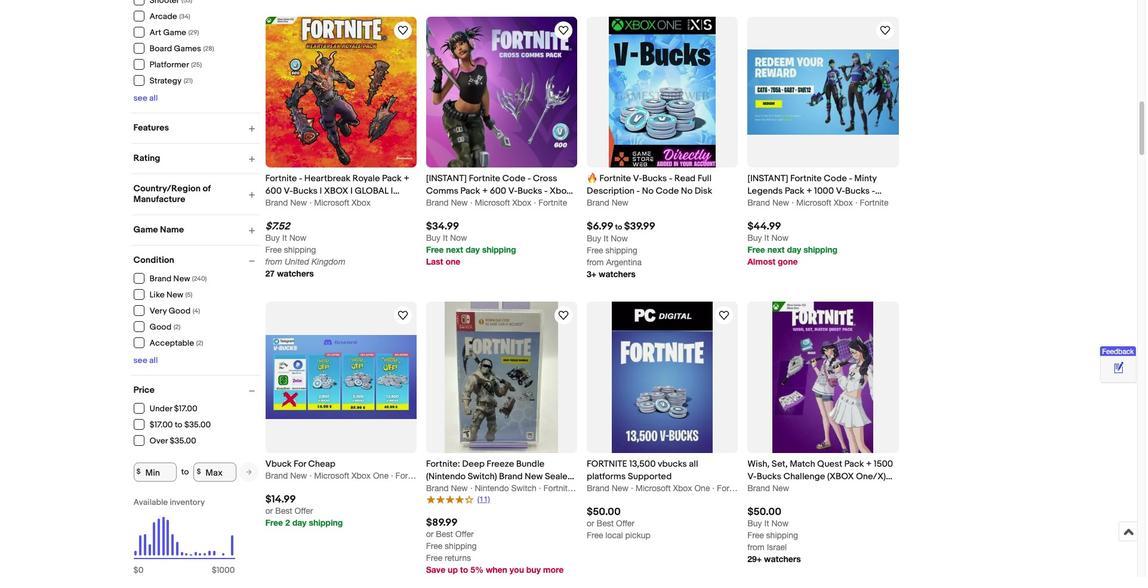 Task type: describe. For each thing, give the bounding box(es) containing it.
dlc
[[426, 484, 443, 495]]

🔥 fortnite v-bucks - read full description  - no code no disk image
[[609, 17, 716, 168]]

new up (5)
[[173, 274, 190, 284]]

code for $44.99
[[824, 173, 847, 185]]

2 i from the left
[[350, 186, 353, 197]]

600 inside fortnite - heartbreak royale pack + 600 v-bucks i xbox i global i ☑vpn
[[265, 186, 282, 197]]

wish, set, match quest pack + 1500 v-bucks challenge (xbox one/x) usa key link
[[748, 458, 899, 495]]

platforms
[[587, 471, 626, 483]]

brand up like
[[150, 274, 171, 284]]

xbox inside [instant] fortnite code - cross comms pack + 600 v-bucks - xbox usa key
[[550, 186, 571, 197]]

new up (11) link at bottom
[[451, 484, 468, 493]]

code inside 🔥 fortnite v-bucks - read full description  - no code no disk brand new
[[656, 186, 679, 197]]

shipping inside $14.99 or best offer free 2 day shipping
[[309, 518, 343, 528]]

israel
[[767, 543, 787, 553]]

v- inside fortnite - heartbreak royale pack + 600 v-bucks i xbox i global i ☑vpn
[[284, 186, 293, 197]]

new down comms
[[451, 198, 468, 208]]

watch fortnite 13,500 vbucks all platforms supported image
[[717, 309, 731, 323]]

best for $50.00
[[597, 519, 614, 529]]

or for $50.00
[[587, 519, 594, 529]]

fortnite 13,500 vbucks all platforms supported heading
[[587, 459, 698, 483]]

to down under $17.00
[[175, 420, 182, 430]]

2 no from the left
[[681, 186, 693, 197]]

pickup
[[625, 531, 651, 541]]

- left read
[[669, 173, 672, 185]]

brand down comms
[[426, 198, 449, 208]]

fortnite inside [instant] fortnite code - cross comms pack + 600 v-bucks - xbox usa key
[[469, 173, 500, 185]]

fortnite 13,500 vbucks all platforms supported image
[[612, 302, 713, 453]]

shipping inside $89.99 or best offer free shipping free returns save up to 5% when you buy more
[[445, 542, 477, 552]]

Minimum Value in $ text field
[[133, 463, 176, 482]]

v- inside fortnite: deep freeze bundle (nintendo switch) brand new sealed dlc 1000 v-bucks
[[467, 484, 476, 495]]

new inside 🔥 fortnite v-bucks - read full description  - no code no disk brand new
[[612, 198, 629, 208]]

🔥
[[587, 173, 598, 185]]

brand inside fortnite 13,500 vbucks all platforms supported brand new · microsoft xbox one · fortnite
[[587, 484, 609, 493]]

gone
[[778, 257, 798, 267]]

0 horizontal spatial $17.00
[[150, 420, 173, 430]]

bucks inside [instant] fortnite code - minty legends pack + 1000 v-bucks - xbox usa key
[[845, 186, 870, 197]]

wish, set, match quest pack + 1500 v-bucks challenge (xbox one/x) usa key
[[748, 459, 893, 495]]

1 vertical spatial good
[[150, 322, 172, 333]]

$7.52
[[265, 221, 290, 233]]

free for $7.52 buy it now free shipping from united kingdom 27 watchers
[[265, 246, 282, 255]]

art game (29)
[[150, 27, 199, 38]]

platformer
[[150, 60, 189, 70]]

game name
[[133, 224, 184, 236]]

brand inside fortnite: deep freeze bundle (nintendo switch) brand new sealed dlc 1000 v-bucks
[[499, 471, 523, 483]]

microsoft down xbox
[[314, 198, 349, 208]]

[instant] for $44.99
[[748, 173, 788, 185]]

board games (28)
[[150, 44, 214, 54]]

$50.00 buy it now free shipping from israel 29+ watchers
[[748, 507, 801, 565]]

or inside $89.99 or best offer free shipping free returns save up to 5% when you buy more
[[426, 530, 434, 540]]

brand down the (nintendo
[[426, 484, 449, 493]]

$50.00 for $50.00 buy it now free shipping from israel 29+ watchers
[[748, 507, 781, 519]]

600 inside [instant] fortnite code - cross comms pack + 600 v-bucks - xbox usa key
[[490, 186, 506, 197]]

- left minty
[[849, 173, 852, 185]]

brand inside 🔥 fortnite v-bucks - read full description  - no code no disk brand new
[[587, 198, 609, 208]]

see for platformer
[[133, 93, 147, 103]]

v- inside [instant] fortnite code - cross comms pack + 600 v-bucks - xbox usa key
[[508, 186, 518, 197]]

game name button
[[133, 224, 260, 236]]

2
[[285, 518, 290, 528]]

day for $44.99
[[787, 245, 801, 255]]

1000 inside 'image'
[[217, 566, 235, 576]]

$44.99
[[748, 221, 781, 233]]

microsoft up $44.99 buy it now free next day shipping almost gone
[[796, 198, 831, 208]]

vbucks
[[658, 459, 687, 470]]

27
[[265, 269, 275, 279]]

buy for $34.99
[[426, 234, 441, 243]]

code for $34.99
[[502, 173, 526, 185]]

over
[[150, 436, 168, 447]]

bucks inside fortnite: deep freeze bundle (nintendo switch) brand new sealed dlc 1000 v-bucks
[[476, 484, 501, 495]]

price
[[133, 385, 155, 396]]

supported
[[628, 471, 672, 483]]

bucks inside [instant] fortnite code - cross comms pack + 600 v-bucks - xbox usa key
[[518, 186, 542, 197]]

local
[[606, 531, 623, 541]]

bucks inside 🔥 fortnite v-bucks - read full description  - no code no disk brand new
[[642, 173, 667, 185]]

best for $14.99
[[275, 507, 292, 516]]

brand new · nintendo switch · fortnite deep freeze bundle
[[426, 484, 650, 493]]

fortnite:
[[426, 459, 460, 470]]

+ inside [instant] fortnite code - minty legends pack + 1000 v-bucks - xbox usa key
[[807, 186, 812, 197]]

🔥 fortnite v-bucks - read full description  - no code no disk heading
[[587, 173, 712, 197]]

free for $89.99 or best offer free shipping free returns save up to 5% when you buy more
[[426, 542, 442, 552]]

see all for platformer
[[133, 93, 158, 103]]

brand down legends
[[748, 198, 770, 208]]

new right ☑vpn
[[290, 198, 307, 208]]

quest
[[817, 459, 842, 470]]

brand new · microsoft xbox · fortnite for $34.99
[[426, 198, 567, 208]]

(xbox
[[827, 471, 854, 483]]

Maximum Value in $ text field
[[194, 463, 237, 482]]

nintendo
[[475, 484, 509, 493]]

kingdom
[[312, 257, 345, 267]]

cross
[[533, 173, 557, 185]]

day inside $14.99 or best offer free 2 day shipping
[[292, 518, 307, 528]]

watch fortnite: deep freeze bundle (nintendo switch) brand new sealed dlc 1000 v-bucks image
[[556, 309, 571, 323]]

see all button for acceptable
[[133, 355, 158, 366]]

see all button for platformer
[[133, 93, 158, 103]]

fortnite - heartbreak royale pack + 600 v-bucks i xbox i global i ☑vpn heading
[[265, 173, 409, 210]]

0 vertical spatial $35.00
[[184, 420, 211, 430]]

3+
[[587, 269, 596, 280]]

up
[[448, 565, 458, 576]]

[instant] fortnite code - minty legends pack + 1000 v-bucks - xbox usa key image
[[748, 50, 899, 135]]

$17.00 to $35.00 link
[[133, 419, 211, 430]]

best inside $89.99 or best offer free shipping free returns save up to 5% when you buy more
[[436, 530, 453, 540]]

(11) link
[[426, 495, 490, 505]]

🔥 fortnite v-bucks - read full description  - no code no disk brand new
[[587, 173, 712, 208]]

$44.99 buy it now free next day shipping almost gone
[[748, 221, 838, 267]]

1 vertical spatial deep
[[575, 484, 594, 493]]

shipping inside $34.99 buy it now free next day shipping last one
[[482, 245, 516, 255]]

brand new · microsoft xbox
[[265, 198, 371, 208]]

brand down wish, in the right bottom of the page
[[748, 484, 770, 493]]

rating button
[[133, 153, 260, 164]]

acceptable (2)
[[150, 338, 203, 349]]

description
[[587, 186, 635, 197]]

sealed
[[545, 471, 573, 483]]

all inside fortnite 13,500 vbucks all platforms supported brand new · microsoft xbox one · fortnite
[[689, 459, 698, 470]]

(11)
[[477, 496, 490, 505]]

xbox inside fortnite 13,500 vbucks all platforms supported brand new · microsoft xbox one · fortnite
[[673, 484, 692, 493]]

1500
[[874, 459, 893, 470]]

see all for acceptable
[[133, 355, 158, 366]]

xbox
[[324, 186, 348, 197]]

fortnite: deep freeze bundle (nintendo switch) brand new sealed dlc 1000 v-bucks image
[[445, 302, 558, 453]]

art
[[150, 27, 161, 38]]

1 horizontal spatial $17.00
[[174, 404, 197, 414]]

brand inside vbuck for cheap brand new · microsoft xbox one · fortnite
[[265, 471, 288, 481]]

fortnite: deep freeze bundle (nintendo switch) brand new sealed dlc 1000 v-bucks link
[[426, 458, 577, 495]]

[instant] fortnite code - minty legends pack + 1000 v-bucks - xbox usa key heading
[[748, 173, 882, 210]]

pack inside fortnite - heartbreak royale pack + 600 v-bucks i xbox i global i ☑vpn
[[382, 173, 402, 185]]

0 vertical spatial game
[[163, 27, 186, 38]]

day for $34.99
[[466, 245, 480, 255]]

brand up the $7.52
[[265, 198, 288, 208]]

buy for $7.52
[[265, 234, 280, 243]]

$34.99
[[426, 221, 459, 233]]

watch [instant] fortnite code - minty legends pack + 1000 v-bucks - xbox usa key image
[[878, 23, 892, 38]]

v- inside [instant] fortnite code - minty legends pack + 1000 v-bucks - xbox usa key
[[836, 186, 845, 197]]

usa inside 'wish, set, match quest pack + 1500 v-bucks challenge (xbox one/x) usa key'
[[748, 484, 765, 495]]

watch fortnite - heartbreak royale pack + 600 v-bucks i xbox i global i ☑vpn image
[[396, 23, 410, 38]]

one inside vbuck for cheap brand new · microsoft xbox one · fortnite
[[373, 471, 389, 481]]

fortnite inside fortnite - heartbreak royale pack + 600 v-bucks i xbox i global i ☑vpn
[[265, 173, 297, 185]]

wish,
[[748, 459, 770, 470]]

buy for $50.00
[[748, 519, 762, 529]]

fortnite inside [instant] fortnite code - minty legends pack + 1000 v-bucks - xbox usa key
[[790, 173, 822, 185]]

0
[[138, 566, 144, 576]]

last
[[426, 257, 443, 267]]

under $17.00 link
[[133, 403, 198, 414]]

switch
[[511, 484, 537, 493]]

full
[[698, 173, 712, 185]]

pack inside 'wish, set, match quest pack + 1500 v-bucks challenge (xbox one/x) usa key'
[[844, 459, 864, 470]]

all for acceptable
[[149, 355, 158, 366]]

for
[[294, 459, 306, 470]]

one inside fortnite 13,500 vbucks all platforms supported brand new · microsoft xbox one · fortnite
[[695, 484, 710, 493]]

wish, set, match quest pack + 1500 v-bucks challenge (xbox one/x) usa key heading
[[748, 459, 893, 495]]

$6.99 to $39.99 buy it now free shipping from argentina 3+ watchers
[[587, 221, 655, 280]]

+ inside 'wish, set, match quest pack + 1500 v-bucks challenge (xbox one/x) usa key'
[[866, 459, 872, 470]]

freeze inside fortnite: deep freeze bundle (nintendo switch) brand new sealed dlc 1000 v-bucks
[[487, 459, 514, 470]]

condition button
[[133, 255, 260, 266]]

key for $44.99
[[791, 198, 806, 210]]

pack inside [instant] fortnite code - cross comms pack + 600 v-bucks - xbox usa key
[[460, 186, 480, 197]]

strategy
[[150, 76, 182, 86]]

read
[[674, 173, 696, 185]]

next for $34.99
[[446, 245, 463, 255]]

(5)
[[185, 291, 193, 299]]

to inside $89.99 or best offer free shipping free returns save up to 5% when you buy more
[[460, 565, 468, 576]]

over $35.00 link
[[133, 435, 197, 447]]

[instant] fortnite code - cross comms pack + 600 v-bucks - xbox usa key link
[[426, 173, 577, 210]]

buy for $44.99
[[748, 234, 762, 243]]

1 vertical spatial game
[[133, 224, 158, 236]]

$50.00 for $50.00 or best offer free local pickup
[[587, 507, 621, 519]]

from inside "$6.99 to $39.99 buy it now free shipping from argentina 3+ watchers"
[[587, 258, 604, 268]]

now for $44.99
[[772, 234, 789, 243]]

[instant] for $34.99
[[426, 173, 467, 185]]

+ inside fortnite - heartbreak royale pack + 600 v-bucks i xbox i global i ☑vpn
[[404, 173, 409, 185]]

available inventory
[[133, 498, 205, 508]]

good (2)
[[150, 322, 181, 333]]

like
[[150, 290, 165, 300]]

under $17.00
[[150, 404, 197, 414]]

platformer (25)
[[150, 60, 202, 70]]

[instant] fortnite code - minty legends pack + 1000 v-bucks - xbox usa key
[[748, 173, 877, 210]]

$17.00 to $35.00
[[150, 420, 211, 430]]

games
[[174, 44, 201, 54]]

very
[[150, 306, 167, 316]]

free for $50.00 or best offer free local pickup
[[587, 531, 603, 541]]

shipping inside "$6.99 to $39.99 buy it now free shipping from argentina 3+ watchers"
[[606, 246, 637, 256]]

bucks inside 'wish, set, match quest pack + 1500 v-bucks challenge (xbox one/x) usa key'
[[757, 471, 781, 483]]

watchers inside $7.52 buy it now free shipping from united kingdom 27 watchers
[[277, 269, 314, 279]]

watch [instant] fortnite code - cross comms pack + 600 v-bucks - xbox usa key image
[[556, 23, 571, 38]]

features button
[[133, 122, 260, 133]]



Task type: vqa. For each thing, say whether or not it's contained in the screenshot.


Task type: locate. For each thing, give the bounding box(es) containing it.
1 vertical spatial see
[[133, 355, 147, 366]]

best inside $14.99 or best offer free 2 day shipping
[[275, 507, 292, 516]]

- right description
[[637, 186, 640, 197]]

best down the $89.99
[[436, 530, 453, 540]]

v- inside 'wish, set, match quest pack + 1500 v-bucks challenge (xbox one/x) usa key'
[[748, 471, 757, 483]]

it inside $7.52 buy it now free shipping from united kingdom 27 watchers
[[282, 234, 287, 243]]

[instant] inside [instant] fortnite code - cross comms pack + 600 v-bucks - xbox usa key
[[426, 173, 467, 185]]

[instant] up legends
[[748, 173, 788, 185]]

[instant] fortnite code - cross comms pack + 600 v-bucks - xbox usa key image
[[426, 17, 577, 168]]

all
[[149, 93, 158, 103], [149, 355, 158, 366], [689, 459, 698, 470]]

free for $34.99 buy it now free next day shipping last one
[[426, 245, 444, 255]]

new inside vbuck for cheap brand new · microsoft xbox one · fortnite
[[290, 471, 307, 481]]

buy up 29+
[[748, 519, 762, 529]]

heartbreak
[[304, 173, 351, 185]]

1 vertical spatial 1000
[[445, 484, 465, 495]]

buy inside $7.52 buy it now free shipping from united kingdom 27 watchers
[[265, 234, 280, 243]]

$89.99 or best offer free shipping free returns save up to 5% when you buy more
[[426, 518, 564, 576]]

1 horizontal spatial next
[[768, 245, 785, 255]]

free inside $14.99 or best offer free 2 day shipping
[[265, 518, 283, 528]]

shipping up argentina
[[606, 246, 637, 256]]

one
[[373, 471, 389, 481], [695, 484, 710, 493]]

2 horizontal spatial 1000
[[814, 186, 834, 197]]

0 vertical spatial (2)
[[174, 324, 181, 331]]

- down minty
[[872, 186, 875, 197]]

2 horizontal spatial usa
[[771, 198, 789, 210]]

fortnite
[[265, 173, 297, 185], [469, 173, 500, 185], [600, 173, 631, 185], [790, 173, 822, 185], [538, 198, 567, 208], [860, 198, 889, 208], [396, 471, 424, 481], [544, 484, 572, 493], [717, 484, 746, 493]]

rating
[[133, 153, 160, 164]]

2 horizontal spatial watchers
[[764, 554, 801, 565]]

1 no from the left
[[642, 186, 654, 197]]

[instant] fortnite code - minty legends pack + 1000 v-bucks - xbox usa key link
[[748, 173, 899, 210]]

1 horizontal spatial i
[[350, 186, 353, 197]]

i
[[320, 186, 322, 197], [350, 186, 353, 197], [391, 186, 393, 197]]

0 vertical spatial see
[[133, 93, 147, 103]]

0 horizontal spatial deep
[[462, 459, 485, 470]]

+ right legends
[[807, 186, 812, 197]]

1 horizontal spatial from
[[587, 258, 604, 268]]

2 [instant] from the left
[[748, 173, 788, 185]]

2 horizontal spatial code
[[824, 173, 847, 185]]

save
[[426, 565, 445, 576]]

1 vertical spatial bundle
[[624, 484, 650, 493]]

0 vertical spatial $17.00
[[174, 404, 197, 414]]

[instant] fortnite code - cross comms pack + 600 v-bucks - xbox usa key heading
[[426, 173, 573, 210]]

1 horizontal spatial 1000
[[445, 484, 465, 495]]

0 horizontal spatial (2)
[[174, 324, 181, 331]]

or inside $50.00 or best offer free local pickup
[[587, 519, 594, 529]]

shipping up united
[[284, 246, 316, 255]]

bucks up (11)
[[476, 484, 501, 495]]

or for $14.99
[[265, 507, 273, 516]]

- left heartbreak
[[299, 173, 302, 185]]

over $35.00
[[150, 436, 196, 447]]

$50.00 inside $50.00 buy it now free shipping from israel 29+ watchers
[[748, 507, 781, 519]]

2 vertical spatial or
[[426, 530, 434, 540]]

0 horizontal spatial watchers
[[277, 269, 314, 279]]

one down vbuck for cheap link
[[373, 471, 389, 481]]

bucks down minty
[[845, 186, 870, 197]]

one
[[446, 257, 460, 267]]

0 horizontal spatial usa
[[426, 198, 444, 210]]

0 horizontal spatial [instant]
[[426, 173, 467, 185]]

1 horizontal spatial (2)
[[196, 340, 203, 347]]

acceptable
[[150, 338, 194, 349]]

$7.52 buy it now free shipping from united kingdom 27 watchers
[[265, 221, 345, 279]]

when
[[486, 565, 507, 576]]

1000
[[814, 186, 834, 197], [445, 484, 465, 495], [217, 566, 235, 576]]

all right vbucks
[[689, 459, 698, 470]]

buy down the $7.52
[[265, 234, 280, 243]]

from inside $50.00 buy it now free shipping from israel 29+ watchers
[[748, 543, 765, 553]]

it inside "$6.99 to $39.99 buy it now free shipping from argentina 3+ watchers"
[[604, 234, 608, 244]]

usa for $44.99
[[771, 198, 789, 210]]

2 horizontal spatial or
[[587, 519, 594, 529]]

best up local on the right of page
[[597, 519, 614, 529]]

or inside $14.99 or best offer free 2 day shipping
[[265, 507, 273, 516]]

1 horizontal spatial 600
[[490, 186, 506, 197]]

2 see all from the top
[[133, 355, 158, 366]]

new inside fortnite: deep freeze bundle (nintendo switch) brand new sealed dlc 1000 v-bucks
[[525, 471, 543, 483]]

0 vertical spatial 1000
[[814, 186, 834, 197]]

(2) for good
[[174, 324, 181, 331]]

now for $7.52
[[289, 234, 307, 243]]

shipping down [instant] fortnite code - cross comms pack + 600 v-bucks - xbox usa key heading
[[482, 245, 516, 255]]

key down set,
[[767, 484, 782, 495]]

code left minty
[[824, 173, 847, 185]]

-
[[299, 173, 302, 185], [528, 173, 531, 185], [669, 173, 672, 185], [849, 173, 852, 185], [544, 186, 548, 197], [637, 186, 640, 197], [872, 186, 875, 197]]

$89.99
[[426, 518, 458, 530]]

brand new · microsoft xbox · fortnite for $44.99
[[748, 198, 889, 208]]

+
[[404, 173, 409, 185], [482, 186, 488, 197], [807, 186, 812, 197], [866, 459, 872, 470]]

2 horizontal spatial key
[[791, 198, 806, 210]]

from for $7.52
[[265, 257, 282, 267]]

1 horizontal spatial $50.00
[[748, 507, 781, 519]]

pack up (xbox
[[844, 459, 864, 470]]

- inside fortnite - heartbreak royale pack + 600 v-bucks i xbox i global i ☑vpn
[[299, 173, 302, 185]]

features
[[133, 122, 169, 133]]

buy inside $44.99 buy it now free next day shipping almost gone
[[748, 234, 762, 243]]

1000 inside fortnite: deep freeze bundle (nintendo switch) brand new sealed dlc 1000 v-bucks
[[445, 484, 465, 495]]

new down legends
[[772, 198, 789, 208]]

global
[[355, 186, 389, 197]]

microsoft
[[314, 198, 349, 208], [475, 198, 510, 208], [796, 198, 831, 208], [314, 471, 349, 481], [636, 484, 671, 493]]

2 600 from the left
[[490, 186, 506, 197]]

bucks left read
[[642, 173, 667, 185]]

0 vertical spatial see all button
[[133, 93, 158, 103]]

0 horizontal spatial offer
[[295, 507, 313, 516]]

1 horizontal spatial or
[[426, 530, 434, 540]]

code inside [instant] fortnite code - cross comms pack + 600 v-bucks - xbox usa key
[[502, 173, 526, 185]]

1 600 from the left
[[265, 186, 282, 197]]

2 see all button from the top
[[133, 355, 158, 366]]

$50.00
[[587, 507, 621, 519], [748, 507, 781, 519]]

now inside $34.99 buy it now free next day shipping last one
[[450, 234, 467, 243]]

1 horizontal spatial key
[[767, 484, 782, 495]]

shipping inside $44.99 buy it now free next day shipping almost gone
[[804, 245, 838, 255]]

key up $44.99 buy it now free next day shipping almost gone
[[791, 198, 806, 210]]

brand down vbuck
[[265, 471, 288, 481]]

to
[[615, 223, 622, 232], [175, 420, 182, 430], [181, 467, 189, 478], [460, 565, 468, 576]]

brand new
[[748, 484, 789, 493]]

it inside $44.99 buy it now free next day shipping almost gone
[[764, 234, 769, 243]]

manufacture
[[133, 194, 185, 205]]

2 vertical spatial 1000
[[217, 566, 235, 576]]

1 vertical spatial see all
[[133, 355, 158, 366]]

0 horizontal spatial next
[[446, 245, 463, 255]]

0 horizontal spatial one
[[373, 471, 389, 481]]

see all button
[[133, 93, 158, 103], [133, 355, 158, 366]]

see all
[[133, 93, 158, 103], [133, 355, 158, 366]]

deep down the platforms at the right of the page
[[575, 484, 594, 493]]

key inside 'wish, set, match quest pack + 1500 v-bucks challenge (xbox one/x) usa key'
[[767, 484, 782, 495]]

offer inside $14.99 or best offer free 2 day shipping
[[295, 507, 313, 516]]

new inside fortnite 13,500 vbucks all platforms supported brand new · microsoft xbox one · fortnite
[[612, 484, 629, 493]]

inventory
[[170, 498, 205, 508]]

1 horizontal spatial bundle
[[624, 484, 650, 493]]

2 horizontal spatial i
[[391, 186, 393, 197]]

vbuck for cheap brand new · microsoft xbox one · fortnite
[[265, 459, 424, 481]]

1 vertical spatial freeze
[[597, 484, 622, 493]]

bucks up brand new · microsoft xbox
[[293, 186, 318, 197]]

game left name
[[133, 224, 158, 236]]

offer inside $50.00 or best offer free local pickup
[[616, 519, 635, 529]]

free for $14.99 or best offer free 2 day shipping
[[265, 518, 283, 528]]

royale
[[352, 173, 380, 185]]

fortnite
[[587, 459, 627, 470]]

like new (5)
[[150, 290, 193, 300]]

to right minimum value in $ text box
[[181, 467, 189, 478]]

xbox inside vbuck for cheap brand new · microsoft xbox one · fortnite
[[352, 471, 371, 481]]

$50.00 inside $50.00 or best offer free local pickup
[[587, 507, 621, 519]]

1 vertical spatial $17.00
[[150, 420, 173, 430]]

[instant] inside [instant] fortnite code - minty legends pack + 1000 v-bucks - xbox usa key
[[748, 173, 788, 185]]

(34)
[[179, 13, 190, 20]]

0 horizontal spatial from
[[265, 257, 282, 267]]

i right xbox
[[350, 186, 353, 197]]

bundle up switch
[[516, 459, 545, 470]]

fortnite - heartbreak royale pack + 600 v-bucks i xbox i global i ☑vpn image
[[265, 17, 417, 168]]

it inside $50.00 buy it now free shipping from israel 29+ watchers
[[764, 519, 769, 529]]

13,500
[[629, 459, 656, 470]]

it down $34.99
[[443, 234, 448, 243]]

name
[[160, 224, 184, 236]]

·
[[309, 198, 312, 208], [470, 198, 473, 208], [534, 198, 536, 208], [792, 198, 794, 208], [855, 198, 858, 208], [309, 471, 312, 481], [391, 471, 393, 481], [470, 484, 473, 493], [539, 484, 541, 493], [631, 484, 633, 493], [712, 484, 715, 493]]

microsoft up $34.99 buy it now free next day shipping last one
[[475, 198, 510, 208]]

2 $50.00 from the left
[[748, 507, 781, 519]]

1 horizontal spatial best
[[436, 530, 453, 540]]

offer for $14.99
[[295, 507, 313, 516]]

free inside $50.00 or best offer free local pickup
[[587, 531, 603, 541]]

price button
[[133, 385, 260, 396]]

it for $34.99
[[443, 234, 448, 243]]

it up israel
[[764, 519, 769, 529]]

(4)
[[193, 307, 200, 315]]

best
[[275, 507, 292, 516], [597, 519, 614, 529], [436, 530, 453, 540]]

1 see all from the top
[[133, 93, 158, 103]]

now for $50.00
[[772, 519, 789, 529]]

watchers inside "$6.99 to $39.99 buy it now free shipping from argentina 3+ watchers"
[[599, 269, 636, 280]]

+ right comms
[[482, 186, 488, 197]]

0 horizontal spatial key
[[446, 198, 461, 210]]

usa down legends
[[771, 198, 789, 210]]

deep inside fortnite: deep freeze bundle (nintendo switch) brand new sealed dlc 1000 v-bucks
[[462, 459, 485, 470]]

$50.00 down brand new
[[748, 507, 781, 519]]

1 vertical spatial offer
[[616, 519, 635, 529]]

[instant] up comms
[[426, 173, 467, 185]]

2 vertical spatial all
[[689, 459, 698, 470]]

0 vertical spatial freeze
[[487, 459, 514, 470]]

1 next from the left
[[446, 245, 463, 255]]

condition
[[133, 255, 174, 266]]

0 horizontal spatial best
[[275, 507, 292, 516]]

free inside $34.99 buy it now free next day shipping last one
[[426, 245, 444, 255]]

$14.99
[[265, 494, 296, 506]]

now inside $44.99 buy it now free next day shipping almost gone
[[772, 234, 789, 243]]

1 horizontal spatial [instant]
[[748, 173, 788, 185]]

- down 'cross'
[[544, 186, 548, 197]]

1 see from the top
[[133, 93, 147, 103]]

free inside $50.00 buy it now free shipping from israel 29+ watchers
[[748, 531, 764, 541]]

pack right legends
[[785, 186, 805, 197]]

bundle
[[516, 459, 545, 470], [624, 484, 650, 493]]

bundle inside fortnite: deep freeze bundle (nintendo switch) brand new sealed dlc 1000 v-bucks
[[516, 459, 545, 470]]

2 see from the top
[[133, 355, 147, 366]]

watchers inside $50.00 buy it now free shipping from israel 29+ watchers
[[764, 554, 801, 565]]

3 i from the left
[[391, 186, 393, 197]]

you
[[510, 565, 524, 576]]

2 next from the left
[[768, 245, 785, 255]]

watchers down argentina
[[599, 269, 636, 280]]

brand new · microsoft xbox · fortnite up $44.99 buy it now free next day shipping almost gone
[[748, 198, 889, 208]]

from up 3+
[[587, 258, 604, 268]]

next inside $34.99 buy it now free next day shipping last one
[[446, 245, 463, 255]]

key inside [instant] fortnite code - minty legends pack + 1000 v-bucks - xbox usa key
[[791, 198, 806, 210]]

+ up one/x)
[[866, 459, 872, 470]]

good down very
[[150, 322, 172, 333]]

one/x)
[[856, 471, 886, 483]]

next for $44.99
[[768, 245, 785, 255]]

usa for $34.99
[[426, 198, 444, 210]]

legends
[[748, 186, 783, 197]]

freeze up switch)
[[487, 459, 514, 470]]

1 vertical spatial one
[[695, 484, 710, 493]]

from up 29+
[[748, 543, 765, 553]]

day inside $34.99 buy it now free next day shipping last one
[[466, 245, 480, 255]]

0 vertical spatial good
[[169, 306, 191, 316]]

1 horizontal spatial deep
[[575, 484, 594, 493]]

argentina
[[606, 258, 642, 268]]

challenge
[[783, 471, 825, 483]]

0 horizontal spatial 600
[[265, 186, 282, 197]]

free for $50.00 buy it now free shipping from israel 29+ watchers
[[748, 531, 764, 541]]

fortnite 13,500 vbucks all platforms supported brand new · microsoft xbox one · fortnite
[[587, 459, 746, 493]]

(28)
[[203, 45, 214, 53]]

vbuck for cheap heading
[[265, 459, 335, 470]]

usa
[[426, 198, 444, 210], [771, 198, 789, 210], [748, 484, 765, 495]]

comms
[[426, 186, 458, 197]]

usa inside [instant] fortnite code - minty legends pack + 1000 v-bucks - xbox usa key
[[771, 198, 789, 210]]

fortnite inside fortnite 13,500 vbucks all platforms supported brand new · microsoft xbox one · fortnite
[[717, 484, 746, 493]]

+ right royale
[[404, 173, 409, 185]]

microsoft inside fortnite 13,500 vbucks all platforms supported brand new · microsoft xbox one · fortnite
[[636, 484, 671, 493]]

0 vertical spatial all
[[149, 93, 158, 103]]

next up one
[[446, 245, 463, 255]]

1 [instant] from the left
[[426, 173, 467, 185]]

new
[[290, 198, 307, 208], [451, 198, 468, 208], [612, 198, 629, 208], [772, 198, 789, 208], [173, 274, 190, 284], [167, 290, 183, 300], [290, 471, 307, 481], [525, 471, 543, 483], [451, 484, 468, 493], [612, 484, 629, 493], [772, 484, 789, 493]]

1 vertical spatial best
[[597, 519, 614, 529]]

1 $50.00 from the left
[[587, 507, 621, 519]]

brand new · microsoft xbox · fortnite up $34.99 buy it now free next day shipping last one
[[426, 198, 567, 208]]

1 brand new · microsoft xbox · fortnite from the left
[[426, 198, 567, 208]]

pack right comms
[[460, 186, 480, 197]]

(nintendo
[[426, 471, 466, 483]]

freeze down the platforms at the right of the page
[[597, 484, 622, 493]]

new down the platforms at the right of the page
[[612, 484, 629, 493]]

feedback
[[1102, 348, 1134, 356]]

0 vertical spatial one
[[373, 471, 389, 481]]

now
[[289, 234, 307, 243], [450, 234, 467, 243], [772, 234, 789, 243], [611, 234, 628, 244], [772, 519, 789, 529]]

1 horizontal spatial usa
[[748, 484, 765, 495]]

new down set,
[[772, 484, 789, 493]]

1 horizontal spatial game
[[163, 27, 186, 38]]

0 horizontal spatial game
[[133, 224, 158, 236]]

1 horizontal spatial no
[[681, 186, 693, 197]]

vbuck for cheap image
[[265, 336, 417, 420]]

see all button down the strategy
[[133, 93, 158, 103]]

from inside $7.52 buy it now free shipping from united kingdom 27 watchers
[[265, 257, 282, 267]]

2 brand new · microsoft xbox · fortnite from the left
[[748, 198, 889, 208]]

1 horizontal spatial day
[[466, 245, 480, 255]]

best inside $50.00 or best offer free local pickup
[[597, 519, 614, 529]]

offer for $50.00
[[616, 519, 635, 529]]

microsoft inside vbuck for cheap brand new · microsoft xbox one · fortnite
[[314, 471, 349, 481]]

shipping right '2'
[[309, 518, 343, 528]]

now down the $44.99
[[772, 234, 789, 243]]

free for $44.99 buy it now free next day shipping almost gone
[[748, 245, 765, 255]]

from for $50.00
[[748, 543, 765, 553]]

0 horizontal spatial no
[[642, 186, 654, 197]]

0 horizontal spatial day
[[292, 518, 307, 528]]

2 vertical spatial offer
[[455, 530, 474, 540]]

1 horizontal spatial offer
[[455, 530, 474, 540]]

buy down $6.99
[[587, 234, 601, 244]]

see all button up price
[[133, 355, 158, 366]]

(2) right acceptable
[[196, 340, 203, 347]]

now for $34.99
[[450, 234, 467, 243]]

buy inside $50.00 buy it now free shipping from israel 29+ watchers
[[748, 519, 762, 529]]

free inside "$6.99 to $39.99 buy it now free shipping from argentina 3+ watchers"
[[587, 246, 603, 256]]

$6.99
[[587, 221, 613, 233]]

country/region
[[133, 183, 201, 194]]

day inside $44.99 buy it now free next day shipping almost gone
[[787, 245, 801, 255]]

pack inside [instant] fortnite code - minty legends pack + 1000 v-bucks - xbox usa key
[[785, 186, 805, 197]]

1 horizontal spatial brand new · microsoft xbox · fortnite
[[748, 198, 889, 208]]

$35.00 down $17.00 to $35.00
[[170, 436, 196, 447]]

600 up ☑vpn
[[265, 186, 282, 197]]

see all down the strategy
[[133, 93, 158, 103]]

0 vertical spatial best
[[275, 507, 292, 516]]

$35.00 down under $17.00
[[184, 420, 211, 430]]

buy inside "$6.99 to $39.99 buy it now free shipping from argentina 3+ watchers"
[[587, 234, 601, 244]]

returns
[[445, 554, 471, 564]]

0 vertical spatial deep
[[462, 459, 485, 470]]

now inside $7.52 buy it now free shipping from united kingdom 27 watchers
[[289, 234, 307, 243]]

see up price
[[133, 355, 147, 366]]

offer up local on the right of page
[[616, 519, 635, 529]]

brand down the platforms at the right of the page
[[587, 484, 609, 493]]

(2) inside 'acceptable (2)'
[[196, 340, 203, 347]]

29+
[[748, 554, 762, 565]]

0 vertical spatial bundle
[[516, 459, 545, 470]]

fortnite inside 🔥 fortnite v-bucks - read full description  - no code no disk brand new
[[600, 173, 631, 185]]

country/region of manufacture button
[[133, 183, 260, 205]]

$17.00 up $17.00 to $35.00
[[174, 404, 197, 414]]

key inside [instant] fortnite code - cross comms pack + 600 v-bucks - xbox usa key
[[446, 198, 461, 210]]

all for platformer
[[149, 93, 158, 103]]

good left the (4)
[[169, 306, 191, 316]]

xbox inside [instant] fortnite code - minty legends pack + 1000 v-bucks - xbox usa key
[[748, 198, 769, 210]]

from up 27
[[265, 257, 282, 267]]

1 horizontal spatial watchers
[[599, 269, 636, 280]]

to inside "$6.99 to $39.99 buy it now free shipping from argentina 3+ watchers"
[[615, 223, 622, 232]]

cheap
[[308, 459, 335, 470]]

1 vertical spatial see all button
[[133, 355, 158, 366]]

v- inside 🔥 fortnite v-bucks - read full description  - no code no disk brand new
[[633, 173, 642, 185]]

(2) for acceptable
[[196, 340, 203, 347]]

arcade (34)
[[150, 11, 190, 21]]

disk
[[695, 186, 712, 197]]

1000 inside [instant] fortnite code - minty legends pack + 1000 v-bucks - xbox usa key
[[814, 186, 834, 197]]

it for $7.52
[[282, 234, 287, 243]]

united
[[285, 257, 309, 267]]

shipping inside $7.52 buy it now free shipping from united kingdom 27 watchers
[[284, 246, 316, 255]]

see for acceptable
[[133, 355, 147, 366]]

1 see all button from the top
[[133, 93, 158, 103]]

to right $6.99
[[615, 223, 622, 232]]

0 horizontal spatial i
[[320, 186, 322, 197]]

i right global
[[391, 186, 393, 197]]

brand
[[265, 198, 288, 208], [426, 198, 449, 208], [587, 198, 609, 208], [748, 198, 770, 208], [150, 274, 171, 284], [265, 471, 288, 481], [499, 471, 523, 483], [426, 484, 449, 493], [587, 484, 609, 493], [748, 484, 770, 493]]

to right up
[[460, 565, 468, 576]]

buy
[[526, 565, 541, 576]]

very good (4)
[[150, 306, 200, 316]]

all down acceptable
[[149, 355, 158, 366]]

2 vertical spatial best
[[436, 530, 453, 540]]

1 vertical spatial $35.00
[[170, 436, 196, 447]]

minty
[[854, 173, 877, 185]]

- left 'cross'
[[528, 173, 531, 185]]

0 horizontal spatial 1000
[[217, 566, 235, 576]]

(29)
[[188, 29, 199, 36]]

key for $34.99
[[446, 198, 461, 210]]

shipping down [instant] fortnite code - minty legends pack + 1000 v-bucks - xbox usa key heading
[[804, 245, 838, 255]]

it
[[282, 234, 287, 243], [443, 234, 448, 243], [764, 234, 769, 243], [604, 234, 608, 244], [764, 519, 769, 529]]

offer inside $89.99 or best offer free shipping free returns save up to 5% when you buy more
[[455, 530, 474, 540]]

wish, set, match quest pack + 1500 v-bucks challenge (xbox one/x) usa key image
[[773, 302, 874, 453]]

set,
[[772, 459, 788, 470]]

new left (5)
[[167, 290, 183, 300]]

now inside $50.00 buy it now free shipping from israel 29+ watchers
[[772, 519, 789, 529]]

1 vertical spatial or
[[587, 519, 594, 529]]

2 horizontal spatial day
[[787, 245, 801, 255]]

0 horizontal spatial $50.00
[[587, 507, 621, 519]]

more
[[543, 565, 564, 576]]

1 vertical spatial all
[[149, 355, 158, 366]]

graph of available inventory between $0 and $1000+ image
[[133, 498, 235, 578]]

0 horizontal spatial or
[[265, 507, 273, 516]]

key
[[446, 198, 461, 210], [791, 198, 806, 210], [767, 484, 782, 495]]

new up brand new · nintendo switch · fortnite deep freeze bundle
[[525, 471, 543, 483]]

fortnite: deep freeze bundle (nintendo switch) brand new sealed dlc 1000 v-bucks heading
[[426, 459, 574, 495]]

1 i from the left
[[320, 186, 322, 197]]

buy down the $44.99
[[748, 234, 762, 243]]

0 vertical spatial see all
[[133, 93, 158, 103]]

0 horizontal spatial brand new · microsoft xbox · fortnite
[[426, 198, 567, 208]]

switch)
[[468, 471, 497, 483]]

(2) up 'acceptable (2)'
[[174, 324, 181, 331]]

it inside $34.99 buy it now free next day shipping last one
[[443, 234, 448, 243]]

1 horizontal spatial freeze
[[597, 484, 622, 493]]

code left 'cross'
[[502, 173, 526, 185]]

game
[[163, 27, 186, 38], [133, 224, 158, 236]]

board
[[150, 44, 172, 54]]

600 right comms
[[490, 186, 506, 197]]

game down arcade (34) on the top left of page
[[163, 27, 186, 38]]

shipping inside $50.00 buy it now free shipping from israel 29+ watchers
[[766, 531, 798, 541]]

2 horizontal spatial from
[[748, 543, 765, 553]]

it down $6.99
[[604, 234, 608, 244]]

0 horizontal spatial bundle
[[516, 459, 545, 470]]

buy
[[265, 234, 280, 243], [426, 234, 441, 243], [748, 234, 762, 243], [587, 234, 601, 244], [748, 519, 762, 529]]

+ inside [instant] fortnite code - cross comms pack + 600 v-bucks - xbox usa key
[[482, 186, 488, 197]]

next inside $44.99 buy it now free next day shipping almost gone
[[768, 245, 785, 255]]

0 vertical spatial or
[[265, 507, 273, 516]]

bucks inside fortnite - heartbreak royale pack + 600 v-bucks i xbox i global i ☑vpn
[[293, 186, 318, 197]]

1 vertical spatial (2)
[[196, 340, 203, 347]]

🔥 fortnite v-bucks - read full description  - no code no disk link
[[587, 173, 738, 198]]

2 horizontal spatial offer
[[616, 519, 635, 529]]

brand down description
[[587, 198, 609, 208]]

now inside "$6.99 to $39.99 buy it now free shipping from argentina 3+ watchers"
[[611, 234, 628, 244]]

usa inside [instant] fortnite code - cross comms pack + 600 v-bucks - xbox usa key
[[426, 198, 444, 210]]

pack up global
[[382, 173, 402, 185]]

it for $44.99
[[764, 234, 769, 243]]

it for $50.00
[[764, 519, 769, 529]]

fortnite inside vbuck for cheap brand new · microsoft xbox one · fortnite
[[396, 471, 424, 481]]

600
[[265, 186, 282, 197], [490, 186, 506, 197]]

1 horizontal spatial one
[[695, 484, 710, 493]]

best down $14.99
[[275, 507, 292, 516]]

0 vertical spatial offer
[[295, 507, 313, 516]]

it down the $44.99
[[764, 234, 769, 243]]

0 horizontal spatial code
[[502, 173, 526, 185]]

bucks down 'cross'
[[518, 186, 542, 197]]

2 horizontal spatial best
[[597, 519, 614, 529]]

watch vbuck for cheap image
[[396, 309, 410, 323]]

code down read
[[656, 186, 679, 197]]

new down for
[[290, 471, 307, 481]]

1 horizontal spatial code
[[656, 186, 679, 197]]

0 horizontal spatial freeze
[[487, 459, 514, 470]]



